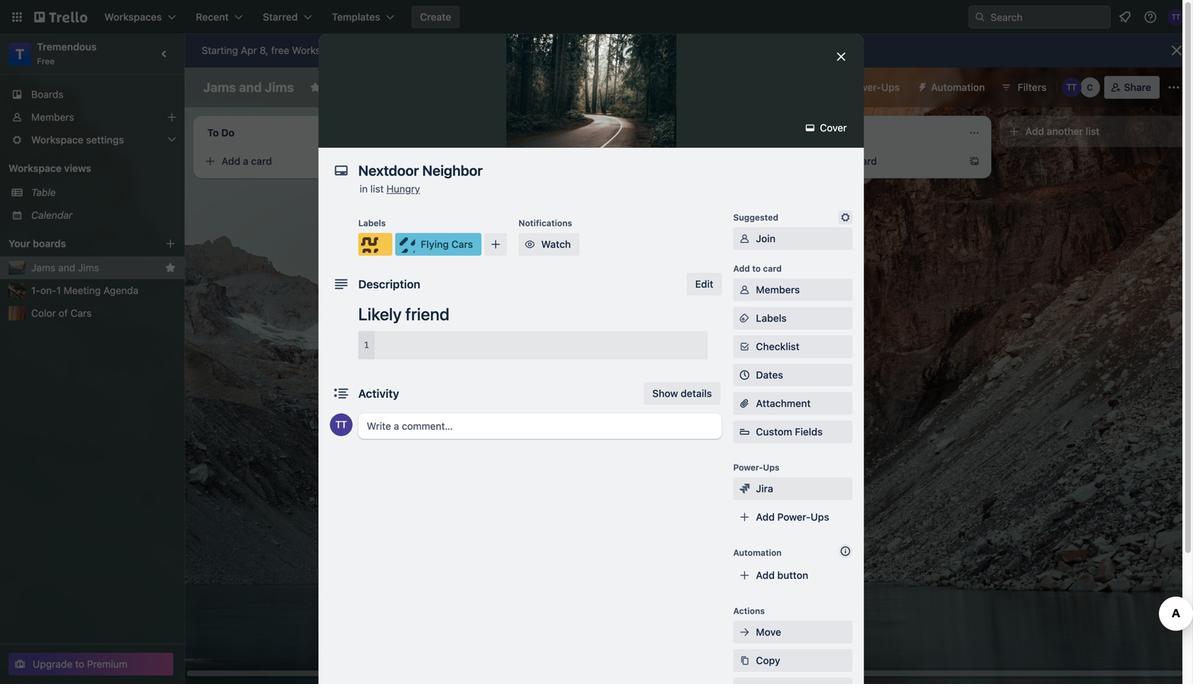 Task type: describe. For each thing, give the bounding box(es) containing it.
tremendous link
[[37, 41, 97, 53]]

limited
[[383, 44, 413, 56]]

customize views image
[[519, 80, 533, 94]]

8,
[[260, 44, 269, 56]]

checklist
[[756, 341, 800, 352]]

learn
[[507, 44, 533, 56]]

add power-ups link
[[733, 506, 853, 529]]

jams inside board name text box
[[203, 80, 236, 95]]

1 horizontal spatial add a card button
[[401, 416, 557, 439]]

workspaces
[[292, 44, 348, 56]]

likely
[[358, 304, 402, 324]]

calendar link
[[31, 208, 176, 222]]

sm image for move
[[738, 625, 752, 639]]

jams and jims inside board name text box
[[203, 80, 294, 95]]

power-ups button
[[820, 76, 909, 99]]

automation button
[[911, 76, 994, 99]]

2 vertical spatial ups
[[811, 511, 829, 523]]

sm image for suggested
[[839, 210, 853, 224]]

chestercheeetah (chestercheeetah) image
[[1080, 77, 1100, 97]]

and inside board name text box
[[239, 80, 262, 95]]

add inside add button button
[[756, 569, 775, 581]]

details
[[681, 388, 712, 399]]

color
[[31, 307, 56, 319]]

tremendous free
[[37, 41, 97, 66]]

create button
[[412, 6, 460, 28]]

collaborators.
[[441, 44, 504, 56]]

add to card
[[733, 264, 782, 273]]

color of cars link
[[31, 306, 176, 320]]

of
[[59, 307, 68, 319]]

color: yellow, title: none image
[[358, 233, 392, 256]]

0 horizontal spatial cars
[[71, 307, 92, 319]]

sm image inside cover link
[[803, 121, 817, 135]]

color of cars
[[31, 307, 92, 319]]

share
[[1124, 81, 1152, 93]]

Board name text field
[[196, 76, 301, 99]]

dates button
[[733, 364, 853, 386]]

your boards
[[9, 238, 66, 249]]

fields
[[795, 426, 823, 438]]

filters
[[1018, 81, 1047, 93]]

your
[[9, 238, 30, 249]]

views
[[64, 162, 91, 174]]

create
[[420, 11, 451, 23]]

checklist button
[[733, 335, 853, 358]]

terry turtle (terryturtle) image
[[330, 413, 353, 436]]

power- inside button
[[848, 81, 881, 93]]

likely friend
[[358, 304, 450, 324]]

2 horizontal spatial a
[[848, 155, 854, 167]]

activity
[[358, 387, 399, 400]]

in
[[360, 183, 368, 195]]

boards link
[[0, 83, 185, 106]]

ups inside button
[[881, 81, 900, 93]]

edit button
[[687, 273, 722, 296]]

search image
[[975, 11, 986, 23]]

flying
[[421, 238, 449, 250]]

be
[[368, 44, 380, 56]]

add a card for add a card button associated with create from template… image
[[222, 155, 272, 167]]

about
[[561, 44, 588, 56]]

create from template… image
[[969, 156, 980, 167]]

grumpy
[[409, 165, 445, 177]]

tremendous
[[37, 41, 97, 53]]

add a card for middle add a card button
[[423, 422, 474, 433]]

add inside add another list button
[[1026, 125, 1045, 137]]

will
[[351, 44, 366, 56]]

agenda
[[104, 285, 138, 296]]

sm image for automation
[[911, 76, 931, 96]]

1
[[56, 285, 61, 296]]

suggested
[[733, 212, 779, 222]]

t
[[15, 45, 24, 62]]

join
[[756, 233, 776, 244]]

edit card image
[[564, 236, 575, 247]]

friend
[[406, 304, 450, 324]]

button
[[778, 569, 809, 581]]

0 notifications image
[[1117, 9, 1134, 26]]

watch
[[541, 238, 571, 250]]

1 vertical spatial jams
[[31, 262, 56, 273]]

1 vertical spatial power-
[[733, 462, 763, 472]]

primary element
[[0, 0, 1193, 34]]

1 vertical spatial labels
[[756, 312, 787, 324]]

add board image
[[165, 238, 176, 249]]

custom
[[756, 426, 793, 438]]

1 horizontal spatial terry turtle (terryturtle) image
[[1168, 9, 1185, 26]]

table link
[[31, 185, 176, 200]]

edit
[[695, 278, 714, 290]]

copy link
[[733, 649, 853, 672]]

sm image for jira
[[738, 482, 752, 496]]

free
[[271, 44, 289, 56]]

table
[[31, 186, 56, 198]]

copy
[[756, 655, 781, 666]]

1 vertical spatial jams and jims
[[31, 262, 99, 273]]

filters button
[[997, 76, 1051, 99]]

starting apr 8, free workspaces will be limited to 10 collaborators. learn more about collaborator limits
[[202, 44, 672, 56]]

join link
[[733, 227, 853, 250]]

add a card button for create from template… icon at the top of page
[[804, 150, 960, 173]]

workspace
[[9, 162, 62, 174]]



Task type: vqa. For each thing, say whether or not it's contained in the screenshot.
top on
no



Task type: locate. For each thing, give the bounding box(es) containing it.
sm image down add to card
[[738, 311, 752, 325]]

cars
[[452, 238, 473, 250], [71, 307, 92, 319]]

list
[[1086, 125, 1100, 137], [371, 183, 384, 195]]

terry turtle (terryturtle) image left c
[[1062, 77, 1082, 97]]

a for middle add a card button
[[445, 422, 450, 433]]

Search field
[[986, 6, 1110, 28]]

Write a comment text field
[[358, 413, 722, 439]]

add power-ups
[[756, 511, 829, 523]]

0 horizontal spatial jams
[[31, 262, 56, 273]]

apr
[[241, 44, 257, 56]]

your boards with 3 items element
[[9, 235, 143, 252]]

to
[[416, 44, 425, 56], [752, 264, 761, 273], [75, 658, 84, 670]]

show
[[653, 388, 678, 399]]

to for upgrade to premium
[[75, 658, 84, 670]]

ups up add button button
[[811, 511, 829, 523]]

members link up 'labels' link
[[733, 278, 853, 301]]

jams
[[203, 80, 236, 95], [31, 262, 56, 273]]

calendar
[[31, 209, 72, 221]]

sm image up join link
[[839, 210, 853, 224]]

jims inside board name text box
[[265, 80, 294, 95]]

c button
[[1080, 77, 1100, 97]]

1 vertical spatial members
[[756, 284, 800, 296]]

1 horizontal spatial jams
[[203, 80, 236, 95]]

ups left automation button
[[881, 81, 900, 93]]

and down apr
[[239, 80, 262, 95]]

1-on-1 meeting agenda
[[31, 285, 138, 296]]

power-ups
[[848, 81, 900, 93], [733, 462, 780, 472]]

to down join
[[752, 264, 761, 273]]

add another list button
[[1000, 116, 1193, 147]]

list right in in the top left of the page
[[371, 183, 384, 195]]

1 horizontal spatial power-ups
[[848, 81, 900, 93]]

0 horizontal spatial jams and jims
[[31, 262, 99, 273]]

1-
[[31, 285, 40, 296]]

attachment
[[756, 397, 811, 409]]

sm image inside 'labels' link
[[738, 311, 752, 325]]

2 vertical spatial power-
[[778, 511, 811, 523]]

sm image inside the copy link
[[738, 654, 752, 668]]

premium
[[87, 658, 128, 670]]

upgrade
[[33, 658, 72, 670]]

0 horizontal spatial and
[[58, 262, 75, 273]]

list inside button
[[1086, 125, 1100, 137]]

1 horizontal spatial members link
[[733, 278, 853, 301]]

None text field
[[351, 158, 820, 183]]

to right upgrade
[[75, 658, 84, 670]]

automation up add button
[[733, 548, 782, 558]]

power-
[[848, 81, 881, 93], [733, 462, 763, 472], [778, 511, 811, 523]]

labels up checklist
[[756, 312, 787, 324]]

back to home image
[[34, 6, 87, 28]]

members link
[[0, 106, 185, 129], [733, 278, 853, 301]]

starting
[[202, 44, 238, 56]]

starred icon image
[[165, 262, 176, 273]]

and inside the jams and jims link
[[58, 262, 75, 273]]

show details
[[653, 388, 712, 399]]

1 horizontal spatial members
[[756, 284, 800, 296]]

add
[[1026, 125, 1045, 137], [222, 155, 240, 167], [827, 155, 846, 167], [733, 264, 750, 273], [423, 422, 442, 433], [756, 511, 775, 523], [756, 569, 775, 581]]

0 vertical spatial power-ups
[[848, 81, 900, 93]]

0 horizontal spatial labels
[[358, 218, 386, 228]]

dates
[[756, 369, 783, 381]]

0 horizontal spatial power-
[[733, 462, 763, 472]]

0 vertical spatial power-
[[848, 81, 881, 93]]

cars right 'of'
[[71, 307, 92, 319]]

1 vertical spatial and
[[58, 262, 75, 273]]

upgrade to premium
[[33, 658, 128, 670]]

to left 10
[[416, 44, 425, 56]]

boards
[[33, 238, 66, 249]]

power- up button
[[778, 511, 811, 523]]

1 vertical spatial automation
[[733, 548, 782, 558]]

add a card button for create from template… image
[[199, 150, 355, 173]]

in list hungry
[[360, 183, 420, 195]]

c
[[1087, 82, 1093, 92]]

1-on-1 meeting agenda link
[[31, 283, 176, 298]]

1 vertical spatial ups
[[763, 462, 780, 472]]

0 vertical spatial jims
[[265, 80, 294, 95]]

move
[[756, 626, 781, 638]]

sm image
[[803, 121, 817, 135], [738, 232, 752, 246], [523, 237, 537, 251], [738, 283, 752, 297], [738, 625, 752, 639], [738, 654, 752, 668]]

attachment button
[[733, 392, 853, 415]]

upgrade to premium link
[[9, 653, 173, 676]]

0 horizontal spatial terry turtle (terryturtle) image
[[1062, 77, 1082, 97]]

1 vertical spatial to
[[752, 264, 761, 273]]

0 vertical spatial members
[[31, 111, 74, 123]]

0 vertical spatial ups
[[881, 81, 900, 93]]

0 horizontal spatial jims
[[78, 262, 99, 273]]

hungry
[[387, 183, 420, 195]]

terry turtle (terryturtle) image right the open information menu icon
[[1168, 9, 1185, 26]]

1 vertical spatial power-ups
[[733, 462, 780, 472]]

1 horizontal spatial to
[[416, 44, 425, 56]]

list right another
[[1086, 125, 1100, 137]]

to for add to card
[[752, 264, 761, 273]]

1 horizontal spatial add a card
[[423, 422, 474, 433]]

members down boards
[[31, 111, 74, 123]]

sm image for copy
[[738, 654, 752, 668]]

hungry link
[[387, 183, 420, 195]]

automation left filters "button"
[[931, 81, 985, 93]]

jims up 1-on-1 meeting agenda
[[78, 262, 99, 273]]

1 horizontal spatial cars
[[452, 238, 473, 250]]

t link
[[9, 43, 31, 65]]

0 vertical spatial members link
[[0, 106, 185, 129]]

jams and jims
[[203, 80, 294, 95], [31, 262, 99, 273]]

cars right flying
[[452, 238, 473, 250]]

0 vertical spatial labels
[[358, 218, 386, 228]]

1 horizontal spatial jims
[[265, 80, 294, 95]]

sm image inside watch button
[[523, 237, 537, 251]]

0 vertical spatial jams
[[203, 80, 236, 95]]

grumpy link
[[409, 164, 574, 178]]

0 horizontal spatial a
[[243, 155, 249, 167]]

jams and jims link
[[31, 261, 159, 275]]

sm image
[[911, 76, 931, 96], [839, 210, 853, 224], [738, 311, 752, 325], [738, 482, 752, 496]]

color: sky, title: "flying cars" element
[[395, 233, 482, 256]]

0 horizontal spatial to
[[75, 658, 84, 670]]

1 horizontal spatial jams and jims
[[203, 80, 294, 95]]

0 vertical spatial automation
[[931, 81, 985, 93]]

power- up cover link
[[848, 81, 881, 93]]

jira
[[756, 483, 773, 494]]

add inside add power-ups link
[[756, 511, 775, 523]]

power-ups up 'jira'
[[733, 462, 780, 472]]

power-ups inside button
[[848, 81, 900, 93]]

a for add a card button associated with create from template… image
[[243, 155, 249, 167]]

labels
[[358, 218, 386, 228], [756, 312, 787, 324]]

1 vertical spatial jims
[[78, 262, 99, 273]]

0 horizontal spatial members
[[31, 111, 74, 123]]

2 vertical spatial to
[[75, 658, 84, 670]]

1 horizontal spatial automation
[[931, 81, 985, 93]]

show menu image
[[1167, 80, 1181, 94]]

1 horizontal spatial ups
[[811, 511, 829, 523]]

another
[[1047, 125, 1083, 137]]

learn more about collaborator limits link
[[507, 44, 672, 56]]

power- up 'jira'
[[733, 462, 763, 472]]

sm image right power-ups button
[[911, 76, 931, 96]]

automation inside button
[[931, 81, 985, 93]]

boards
[[31, 88, 63, 100]]

labels up color: yellow, title: none icon
[[358, 218, 386, 228]]

1 horizontal spatial and
[[239, 80, 262, 95]]

description
[[358, 277, 420, 291]]

0 horizontal spatial power-ups
[[733, 462, 780, 472]]

0 vertical spatial and
[[239, 80, 262, 95]]

add button button
[[733, 564, 853, 587]]

0 vertical spatial jams and jims
[[203, 80, 294, 95]]

1 vertical spatial list
[[371, 183, 384, 195]]

0 horizontal spatial add a card button
[[199, 150, 355, 173]]

create from template… image
[[364, 156, 375, 167]]

ups
[[881, 81, 900, 93], [763, 462, 780, 472], [811, 511, 829, 523]]

card
[[251, 155, 272, 167], [856, 155, 877, 167], [763, 264, 782, 273], [453, 422, 474, 433]]

labels link
[[733, 307, 853, 330]]

more
[[535, 44, 559, 56]]

ups up 'jira'
[[763, 462, 780, 472]]

limits
[[648, 44, 672, 56]]

automation
[[931, 81, 985, 93], [733, 548, 782, 558]]

meeting
[[64, 285, 101, 296]]

jams and jims up '1'
[[31, 262, 99, 273]]

add another list
[[1026, 125, 1100, 137]]

sm image inside members link
[[738, 283, 752, 297]]

0 horizontal spatial ups
[[763, 462, 780, 472]]

and
[[239, 80, 262, 95], [58, 262, 75, 273]]

members
[[31, 111, 74, 123], [756, 284, 800, 296]]

1 horizontal spatial labels
[[756, 312, 787, 324]]

sm image for members
[[738, 283, 752, 297]]

members link down boards
[[0, 106, 185, 129]]

collaborator
[[590, 44, 646, 56]]

watch button
[[519, 233, 580, 256]]

0 horizontal spatial add a card
[[222, 155, 272, 167]]

2 horizontal spatial ups
[[881, 81, 900, 93]]

1 vertical spatial terry turtle (terryturtle) image
[[1062, 77, 1082, 97]]

sm image inside join link
[[738, 232, 752, 246]]

open information menu image
[[1144, 10, 1158, 24]]

1 vertical spatial members link
[[733, 278, 853, 301]]

and up '1'
[[58, 262, 75, 273]]

add button
[[756, 569, 809, 581]]

show details link
[[644, 382, 721, 405]]

jams and jims down apr
[[203, 80, 294, 95]]

cover
[[817, 122, 847, 134]]

sm image for labels
[[738, 311, 752, 325]]

sm image inside automation button
[[911, 76, 931, 96]]

1 vertical spatial cars
[[71, 307, 92, 319]]

2 horizontal spatial to
[[752, 264, 761, 273]]

sm image for watch
[[523, 237, 537, 251]]

terry turtle (terryturtle) image
[[1168, 9, 1185, 26], [1062, 77, 1082, 97]]

custom fields
[[756, 426, 823, 438]]

0 vertical spatial to
[[416, 44, 425, 56]]

power-ups up cover link
[[848, 81, 900, 93]]

0 vertical spatial list
[[1086, 125, 1100, 137]]

2 horizontal spatial power-
[[848, 81, 881, 93]]

workspace views
[[9, 162, 91, 174]]

free
[[37, 56, 55, 66]]

1 horizontal spatial a
[[445, 422, 450, 433]]

add a card
[[222, 155, 272, 167], [827, 155, 877, 167], [423, 422, 474, 433]]

0 horizontal spatial automation
[[733, 548, 782, 558]]

10
[[428, 44, 439, 56]]

0 horizontal spatial list
[[371, 183, 384, 195]]

sm image inside move link
[[738, 625, 752, 639]]

jams up on-
[[31, 262, 56, 273]]

members down add to card
[[756, 284, 800, 296]]

1 horizontal spatial power-
[[778, 511, 811, 523]]

custom fields button
[[733, 425, 853, 439]]

star or unstar board image
[[310, 82, 321, 93]]

0 vertical spatial cars
[[452, 238, 473, 250]]

1 horizontal spatial list
[[1086, 125, 1100, 137]]

cover link
[[799, 117, 856, 139]]

on-
[[40, 285, 56, 296]]

2 horizontal spatial add a card button
[[804, 150, 960, 173]]

0 horizontal spatial members link
[[0, 106, 185, 129]]

2 horizontal spatial add a card
[[827, 155, 877, 167]]

sm image for join
[[738, 232, 752, 246]]

jims left star or unstar board icon
[[265, 80, 294, 95]]

add a card button
[[199, 150, 355, 173], [804, 150, 960, 173], [401, 416, 557, 439]]

0 vertical spatial terry turtle (terryturtle) image
[[1168, 9, 1185, 26]]

sm image left 'jira'
[[738, 482, 752, 496]]

jams down starting
[[203, 80, 236, 95]]



